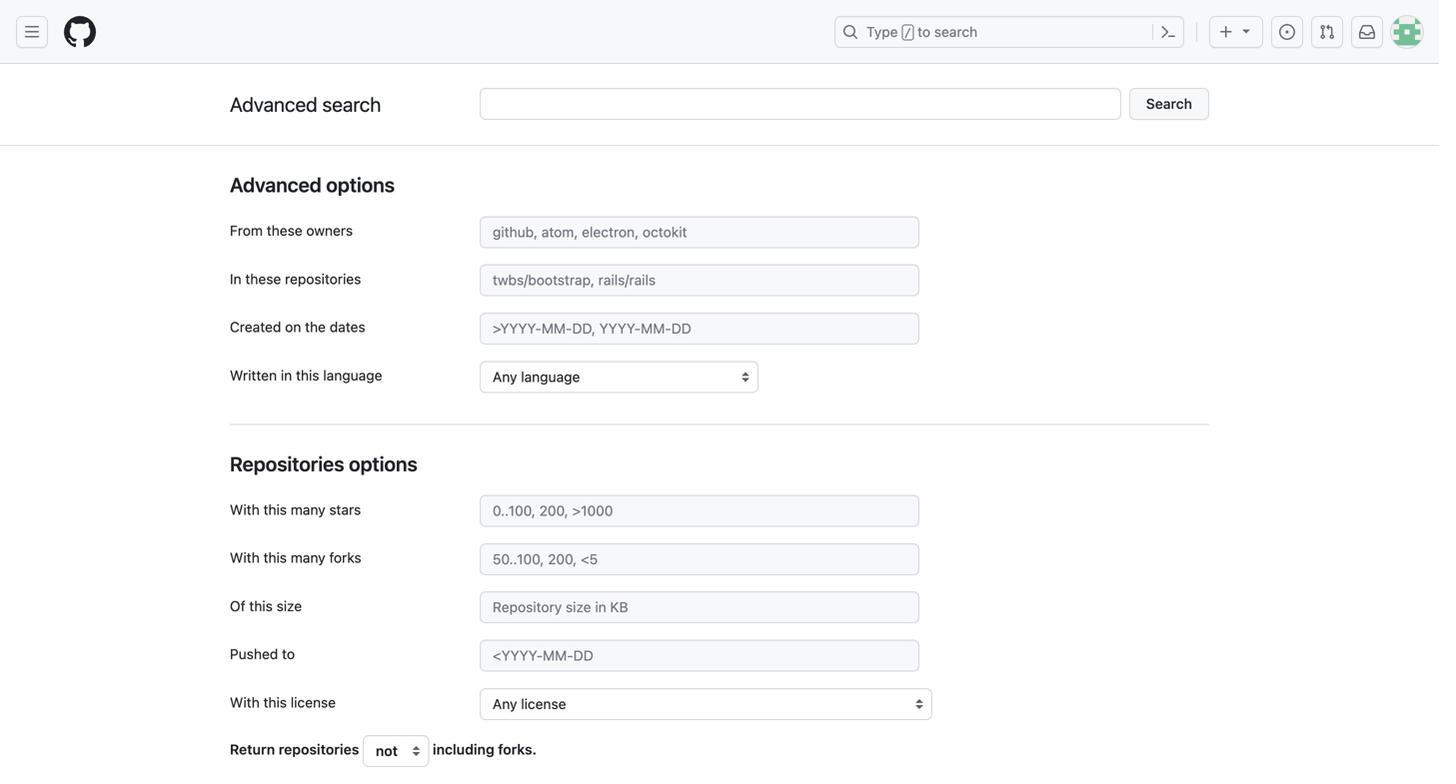 Task type: describe. For each thing, give the bounding box(es) containing it.
from
[[230, 222, 263, 239]]

of
[[230, 598, 245, 615]]

plus image
[[1218, 24, 1234, 40]]

this right in
[[296, 367, 319, 384]]

pushed to
[[230, 646, 295, 663]]

Pushed to text field
[[480, 640, 920, 672]]

advanced for advanced search
[[230, 92, 318, 116]]

license
[[291, 695, 336, 711]]

in
[[230, 271, 242, 287]]

1 horizontal spatial search
[[934, 23, 978, 40]]

written
[[230, 367, 277, 384]]

With this many forks text field
[[480, 544, 920, 576]]

0 vertical spatial repositories
[[285, 271, 361, 287]]

this for with this many forks
[[263, 550, 287, 566]]

these for repositories
[[245, 271, 281, 287]]

repositories
[[230, 452, 344, 476]]

forks
[[329, 550, 362, 566]]

return repositories
[[230, 742, 363, 758]]

from these owners
[[230, 222, 353, 239]]

with this license
[[230, 695, 336, 711]]

this for of this size
[[249, 598, 273, 615]]

0 horizontal spatial to
[[282, 646, 295, 663]]

Advanced search text field
[[493, 94, 1108, 114]]

0 horizontal spatial search
[[322, 92, 381, 116]]

1 vertical spatial repositories
[[279, 742, 359, 758]]

type
[[867, 23, 898, 40]]

0 vertical spatial to
[[918, 23, 931, 40]]

with for with this many stars
[[230, 502, 260, 518]]

/
[[904, 26, 912, 40]]

these for owners
[[267, 222, 303, 239]]

many for stars
[[291, 502, 325, 518]]

Created on the dates text field
[[480, 313, 920, 345]]



Task type: locate. For each thing, give the bounding box(es) containing it.
2 advanced from the top
[[230, 173, 322, 196]]

return
[[230, 742, 275, 758]]

1 horizontal spatial to
[[918, 23, 931, 40]]

issue opened image
[[1279, 24, 1295, 40]]

this
[[296, 367, 319, 384], [263, 502, 287, 518], [263, 550, 287, 566], [249, 598, 273, 615], [263, 695, 287, 711]]

repositories down 'owners'
[[285, 271, 361, 287]]

1 vertical spatial to
[[282, 646, 295, 663]]

1 advanced from the top
[[230, 92, 318, 116]]

dates
[[330, 319, 365, 335]]

repositories
[[285, 271, 361, 287], [279, 742, 359, 758]]

with
[[230, 502, 260, 518], [230, 550, 260, 566], [230, 695, 260, 711]]

repositories options
[[230, 452, 418, 476]]

advanced options
[[230, 173, 395, 196]]

options up stars
[[349, 452, 418, 476]]

this up of this size on the left
[[263, 550, 287, 566]]

with for with this many forks
[[230, 550, 260, 566]]

many for forks
[[291, 550, 325, 566]]

options for advanced options
[[326, 173, 395, 196]]

git pull request image
[[1319, 24, 1335, 40]]

options for repositories options
[[349, 452, 418, 476]]

to right /
[[918, 23, 931, 40]]

advanced up from these owners at the top left of page
[[230, 173, 322, 196]]

language
[[323, 367, 382, 384]]

including
[[433, 742, 494, 758]]

1 with from the top
[[230, 502, 260, 518]]

type / to search
[[867, 23, 978, 40]]

homepage image
[[64, 16, 96, 48]]

0 vertical spatial many
[[291, 502, 325, 518]]

1 vertical spatial many
[[291, 550, 325, 566]]

to
[[918, 23, 931, 40], [282, 646, 295, 663]]

to right pushed
[[282, 646, 295, 663]]

this for with this license
[[263, 695, 287, 711]]

advanced up advanced options
[[230, 92, 318, 116]]

in
[[281, 367, 292, 384]]

repositories down license at bottom
[[279, 742, 359, 758]]

size
[[277, 598, 302, 615]]

1 vertical spatial these
[[245, 271, 281, 287]]

the
[[305, 319, 326, 335]]

pushed
[[230, 646, 278, 663]]

advanced search
[[230, 92, 381, 116]]

these right in
[[245, 271, 281, 287]]

Of this size text field
[[480, 592, 920, 624]]

with for with this license
[[230, 695, 260, 711]]

stars
[[329, 502, 361, 518]]

search up advanced options
[[322, 92, 381, 116]]

search right /
[[934, 23, 978, 40]]

2 many from the top
[[291, 550, 325, 566]]

of this size
[[230, 598, 302, 615]]

notifications image
[[1359, 24, 1375, 40]]

0 vertical spatial advanced
[[230, 92, 318, 116]]

advanced
[[230, 92, 318, 116], [230, 173, 322, 196]]

many left forks
[[291, 550, 325, 566]]

these
[[267, 222, 303, 239], [245, 271, 281, 287]]

forks.
[[498, 742, 537, 758]]

this for with this many stars
[[263, 502, 287, 518]]

In these repositories text field
[[480, 265, 920, 296]]

with up the return
[[230, 695, 260, 711]]

1 vertical spatial with
[[230, 550, 260, 566]]

this left license at bottom
[[263, 695, 287, 711]]

0 vertical spatial options
[[326, 173, 395, 196]]

this right of on the bottom of the page
[[249, 598, 273, 615]]

1 vertical spatial search
[[322, 92, 381, 116]]

with this many forks
[[230, 550, 362, 566]]

From these owners text field
[[480, 216, 920, 248]]

options
[[326, 173, 395, 196], [349, 452, 418, 476]]

3 with from the top
[[230, 695, 260, 711]]

with this many stars
[[230, 502, 361, 518]]

command palette image
[[1160, 24, 1176, 40]]

many left stars
[[291, 502, 325, 518]]

0 vertical spatial with
[[230, 502, 260, 518]]

in these repositories
[[230, 271, 361, 287]]

this down repositories
[[263, 502, 287, 518]]

search
[[1146, 95, 1192, 112]]

1 vertical spatial options
[[349, 452, 418, 476]]

0 vertical spatial search
[[934, 23, 978, 40]]

search button
[[1129, 88, 1209, 120]]

1 many from the top
[[291, 502, 325, 518]]

with down repositories
[[230, 502, 260, 518]]

written in this language
[[230, 367, 382, 384]]

owners
[[306, 222, 353, 239]]

options up 'owners'
[[326, 173, 395, 196]]

1 vertical spatial advanced
[[230, 173, 322, 196]]

including forks.
[[429, 742, 537, 758]]

created
[[230, 319, 281, 335]]

many
[[291, 502, 325, 518], [291, 550, 325, 566]]

2 vertical spatial with
[[230, 695, 260, 711]]

search
[[934, 23, 978, 40], [322, 92, 381, 116]]

with up of on the bottom of the page
[[230, 550, 260, 566]]

2 with from the top
[[230, 550, 260, 566]]

these right from
[[267, 222, 303, 239]]

0 vertical spatial these
[[267, 222, 303, 239]]

triangle down image
[[1238, 22, 1254, 38]]

With this many stars text field
[[480, 495, 920, 527]]

created on the dates
[[230, 319, 365, 335]]

advanced for advanced options
[[230, 173, 322, 196]]

on
[[285, 319, 301, 335]]



Task type: vqa. For each thing, say whether or not it's contained in the screenshot.
2nd dot fill image from the top of the Explore "element"
no



